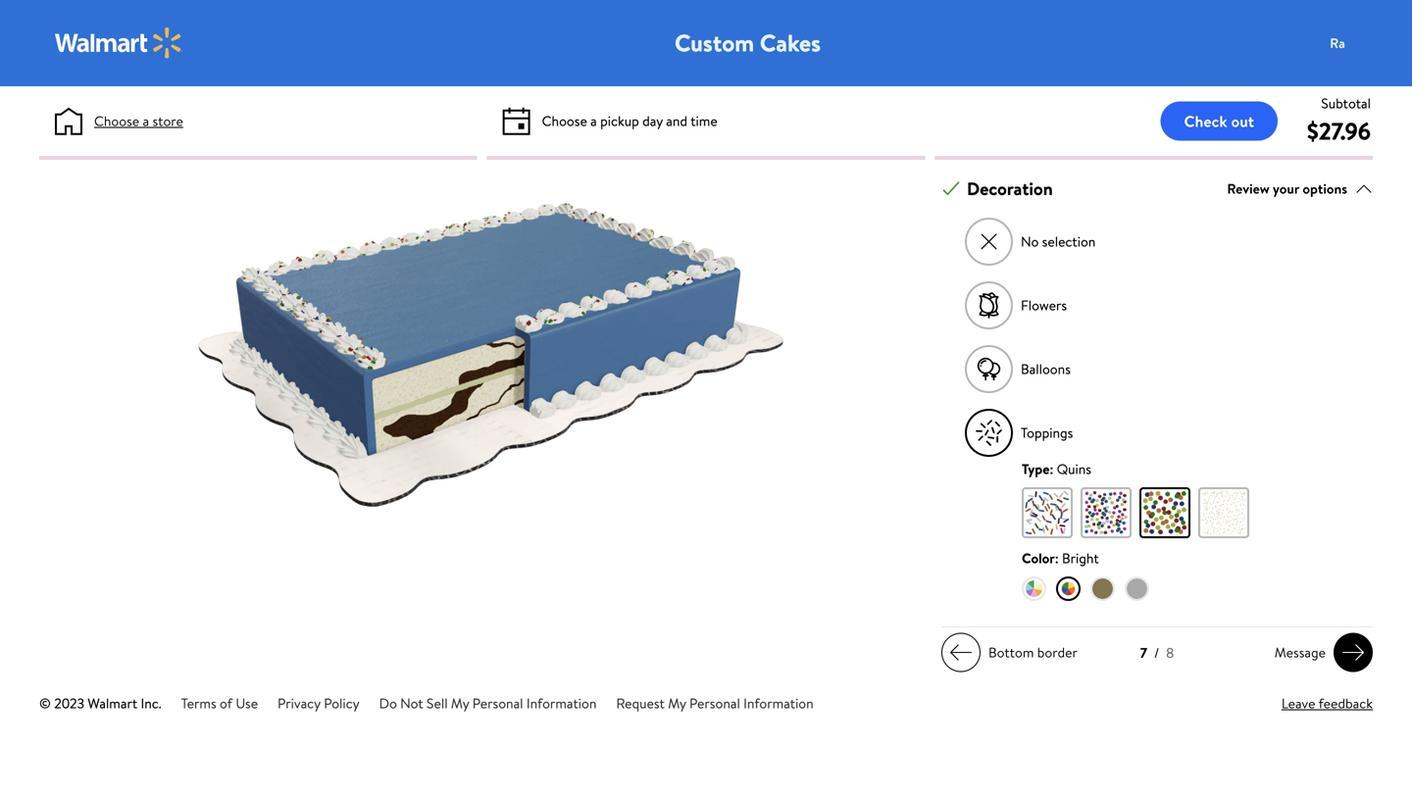 Task type: describe. For each thing, give the bounding box(es) containing it.
1 information from the left
[[526, 694, 597, 713]]

1 my from the left
[[451, 694, 469, 713]]

out
[[1231, 110, 1254, 132]]

type
[[1022, 460, 1050, 479]]

terms
[[181, 694, 216, 713]]

2 personal from the left
[[689, 694, 740, 713]]

cakes
[[760, 26, 821, 59]]

request my personal information
[[616, 694, 814, 713]]

subtotal
[[1321, 94, 1371, 113]]

walmart
[[88, 694, 137, 713]]

a for pickup
[[590, 111, 597, 130]]

terms of use
[[181, 694, 258, 713]]

2 my from the left
[[668, 694, 686, 713]]

decoration
[[967, 177, 1053, 201]]

toppings
[[1021, 423, 1073, 442]]

: for type
[[1050, 460, 1053, 479]]

icon for continue arrow image inside the bottom border link
[[949, 641, 973, 665]]

not
[[400, 694, 423, 713]]

a for store
[[143, 111, 149, 130]]

2023
[[54, 694, 84, 713]]

flowers
[[1021, 296, 1067, 315]]

$27.96
[[1307, 115, 1371, 148]]

time
[[691, 111, 717, 130]]

7 / 8
[[1140, 643, 1174, 663]]

check
[[1184, 110, 1227, 132]]

type : quins
[[1022, 460, 1091, 479]]

request my personal information link
[[616, 694, 814, 713]]

© 2023 walmart inc.
[[39, 694, 161, 713]]

message
[[1275, 643, 1326, 662]]

feedback
[[1318, 694, 1373, 713]]

terms of use link
[[181, 694, 258, 713]]

review your options link
[[1227, 176, 1373, 202]]

ok image
[[942, 180, 960, 198]]

privacy
[[278, 694, 321, 713]]

back to walmart.com image
[[55, 27, 182, 59]]

8
[[1166, 643, 1174, 663]]

check out
[[1184, 110, 1254, 132]]

bottom border link
[[941, 633, 1085, 672]]

bottom
[[988, 643, 1034, 662]]

use
[[236, 694, 258, 713]]

2 information from the left
[[743, 694, 814, 713]]

ra button
[[1318, 24, 1396, 63]]

bright
[[1062, 549, 1099, 568]]

border
[[1037, 643, 1078, 662]]

©
[[39, 694, 51, 713]]

privacy policy link
[[278, 694, 360, 713]]

options
[[1303, 179, 1347, 198]]

inc.
[[141, 694, 161, 713]]

privacy policy
[[278, 694, 360, 713]]

do
[[379, 694, 397, 713]]



Task type: locate. For each thing, give the bounding box(es) containing it.
7
[[1140, 643, 1147, 663]]

review
[[1227, 179, 1270, 198]]

1 horizontal spatial personal
[[689, 694, 740, 713]]

icon for continue arrow image left bottom
[[949, 641, 973, 665]]

sell
[[427, 694, 448, 713]]

leave feedback
[[1282, 694, 1373, 713]]

no selection
[[1021, 232, 1096, 251]]

my right the sell
[[451, 694, 469, 713]]

/
[[1154, 643, 1159, 663]]

0 horizontal spatial information
[[526, 694, 597, 713]]

1 horizontal spatial :
[[1055, 549, 1059, 568]]

your
[[1273, 179, 1299, 198]]

choose for choose a store
[[94, 111, 139, 130]]

message link
[[1267, 633, 1373, 672]]

do not sell my personal information
[[379, 694, 597, 713]]

1 a from the left
[[143, 111, 149, 130]]

leave feedback button
[[1282, 693, 1373, 714]]

:
[[1050, 460, 1053, 479], [1055, 549, 1059, 568]]

of
[[220, 694, 232, 713]]

0 horizontal spatial icon for continue arrow image
[[949, 641, 973, 665]]

do not sell my personal information link
[[379, 694, 597, 713]]

custom cakes
[[675, 26, 821, 59]]

0 horizontal spatial personal
[[472, 694, 523, 713]]

: left bright
[[1055, 549, 1059, 568]]

choose a store
[[94, 111, 183, 130]]

icon for continue arrow image inside message link
[[1341, 641, 1365, 665]]

leave
[[1282, 694, 1315, 713]]

choose
[[94, 111, 139, 130], [542, 111, 587, 130]]

a left pickup
[[590, 111, 597, 130]]

1 choose from the left
[[94, 111, 139, 130]]

my
[[451, 694, 469, 713], [668, 694, 686, 713]]

choose a pickup day and time
[[542, 111, 717, 130]]

review your options element
[[1227, 179, 1347, 199]]

choose left store
[[94, 111, 139, 130]]

0 horizontal spatial a
[[143, 111, 149, 130]]

1 vertical spatial :
[[1055, 549, 1059, 568]]

no
[[1021, 232, 1039, 251]]

a left store
[[143, 111, 149, 130]]

bottom border
[[988, 643, 1078, 662]]

a
[[143, 111, 149, 130], [590, 111, 597, 130]]

check out button
[[1161, 101, 1278, 141]]

day
[[642, 111, 663, 130]]

1 horizontal spatial choose
[[542, 111, 587, 130]]

choose for choose a pickup day and time
[[542, 111, 587, 130]]

policy
[[324, 694, 360, 713]]

: for color
[[1055, 549, 1059, 568]]

0 horizontal spatial :
[[1050, 460, 1053, 479]]

balloons
[[1021, 360, 1071, 379]]

1 horizontal spatial icon for continue arrow image
[[1341, 641, 1365, 665]]

review your options
[[1227, 179, 1347, 198]]

icon for continue arrow image
[[949, 641, 973, 665], [1341, 641, 1365, 665]]

2 a from the left
[[590, 111, 597, 130]]

personal right request
[[689, 694, 740, 713]]

0 horizontal spatial my
[[451, 694, 469, 713]]

and
[[666, 111, 687, 130]]

store
[[152, 111, 183, 130]]

ra
[[1330, 33, 1345, 52]]

selection
[[1042, 232, 1096, 251]]

remove image
[[978, 231, 1000, 253]]

1 personal from the left
[[472, 694, 523, 713]]

quins
[[1057, 460, 1091, 479]]

up arrow image
[[1355, 180, 1373, 198]]

choose left pickup
[[542, 111, 587, 130]]

my right request
[[668, 694, 686, 713]]

choose inside 'choose a store' link
[[94, 111, 139, 130]]

1 horizontal spatial my
[[668, 694, 686, 713]]

0 horizontal spatial choose
[[94, 111, 139, 130]]

1 horizontal spatial information
[[743, 694, 814, 713]]

: left quins
[[1050, 460, 1053, 479]]

0 vertical spatial :
[[1050, 460, 1053, 479]]

pickup
[[600, 111, 639, 130]]

personal
[[472, 694, 523, 713], [689, 694, 740, 713]]

subtotal $27.96
[[1307, 94, 1371, 148]]

custom
[[675, 26, 754, 59]]

2 choose from the left
[[542, 111, 587, 130]]

icon for continue arrow image up feedback
[[1341, 641, 1365, 665]]

information
[[526, 694, 597, 713], [743, 694, 814, 713]]

request
[[616, 694, 665, 713]]

choose a store link
[[94, 111, 183, 131]]

2 icon for continue arrow image from the left
[[1341, 641, 1365, 665]]

1 horizontal spatial a
[[590, 111, 597, 130]]

1 icon for continue arrow image from the left
[[949, 641, 973, 665]]

personal right the sell
[[472, 694, 523, 713]]

color
[[1022, 549, 1055, 568]]

color : bright
[[1022, 549, 1099, 568]]



Task type: vqa. For each thing, say whether or not it's contained in the screenshot.
Sign-
no



